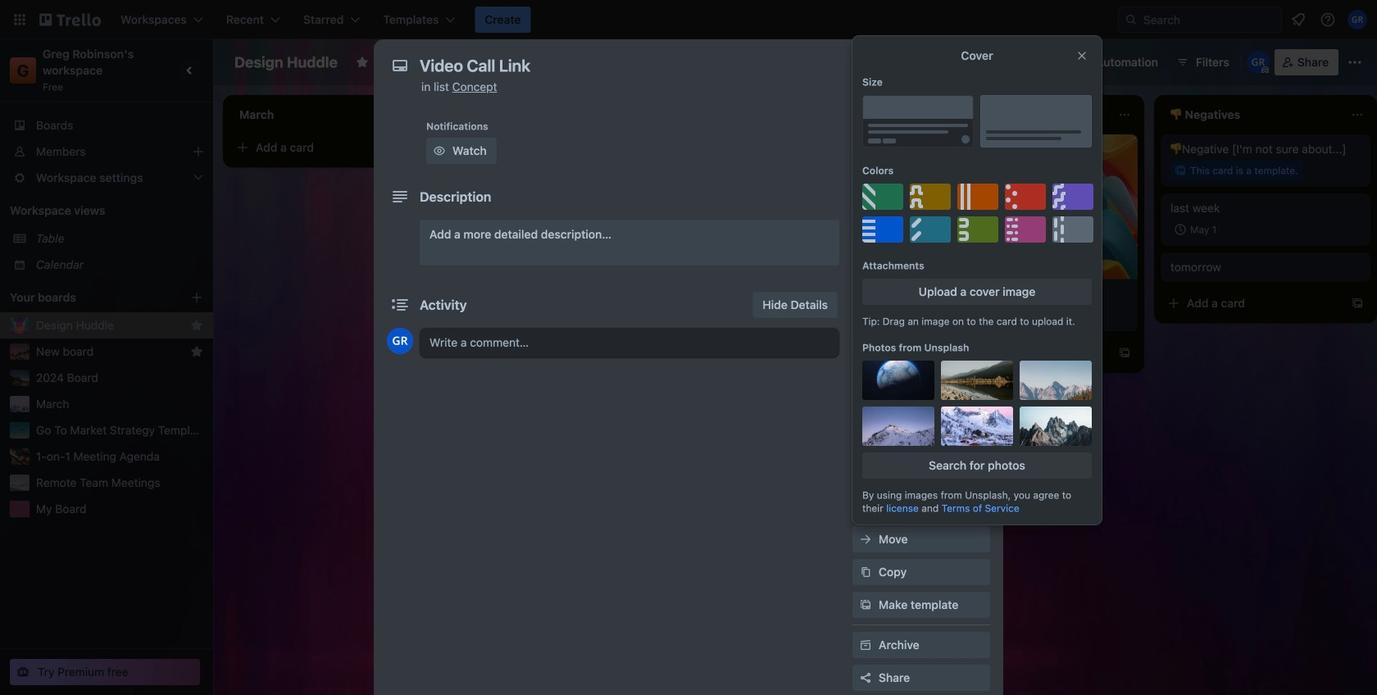 Task type: describe. For each thing, give the bounding box(es) containing it.
2 vertical spatial create from template… image
[[653, 323, 666, 336]]

open information menu image
[[1320, 11, 1336, 28]]

2 sm image from the top
[[857, 531, 874, 548]]

0 vertical spatial create from template… image
[[420, 141, 433, 154]]

1 sm image from the top
[[857, 136, 874, 152]]

star or unstar board image
[[356, 56, 369, 69]]

4 sm image from the top
[[857, 637, 874, 653]]

1 horizontal spatial greg robinson (gregrobinson96) image
[[1247, 51, 1270, 74]]

Board name text field
[[226, 49, 346, 75]]

power ups image
[[979, 56, 992, 69]]

search image
[[1125, 13, 1138, 26]]

1 starred icon image from the top
[[190, 319, 203, 332]]

3 sm image from the top
[[857, 564, 874, 580]]



Task type: locate. For each thing, give the bounding box(es) containing it.
1 vertical spatial create from template… image
[[1351, 297, 1364, 310]]

show menu image
[[1347, 54, 1363, 70]]

2 horizontal spatial create from template… image
[[1351, 297, 1364, 310]]

Write a comment text field
[[420, 328, 839, 357]]

your boards with 8 items element
[[10, 288, 166, 307]]

add board image
[[190, 291, 203, 304]]

greg robinson (gregrobinson96) image
[[1348, 10, 1367, 30]]

None checkbox
[[1171, 220, 1222, 239]]

0 notifications image
[[1289, 10, 1308, 30]]

sm image
[[1073, 49, 1096, 72], [431, 143, 448, 159], [857, 169, 874, 185], [857, 300, 874, 316], [857, 597, 874, 613]]

1 vertical spatial greg robinson (gregrobinson96) image
[[387, 328, 413, 354]]

1 vertical spatial starred icon image
[[190, 345, 203, 358]]

0 horizontal spatial create from template… image
[[420, 141, 433, 154]]

create from template… image
[[420, 141, 433, 154], [1351, 297, 1364, 310], [653, 323, 666, 336]]

0 horizontal spatial greg robinson (gregrobinson96) image
[[387, 328, 413, 354]]

create from template… image
[[1118, 346, 1131, 360]]

0 vertical spatial greg robinson (gregrobinson96) image
[[1247, 51, 1270, 74]]

Search field
[[1138, 8, 1281, 31]]

2 starred icon image from the top
[[190, 345, 203, 358]]

board image
[[529, 55, 542, 68]]

starred icon image
[[190, 319, 203, 332], [190, 345, 203, 358]]

close dialog image
[[971, 52, 990, 72]]

sm image
[[857, 136, 874, 152], [857, 531, 874, 548], [857, 564, 874, 580], [857, 637, 874, 653]]

None text field
[[412, 51, 953, 80]]

0 vertical spatial starred icon image
[[190, 319, 203, 332]]

greg robinson (gregrobinson96) image
[[1247, 51, 1270, 74], [387, 328, 413, 354]]

1 horizontal spatial create from template… image
[[653, 323, 666, 336]]

primary element
[[0, 0, 1377, 39]]



Task type: vqa. For each thing, say whether or not it's contained in the screenshot.
'James Peterson added Christina Overa to Source vegan leather 10 minutes ago'
no



